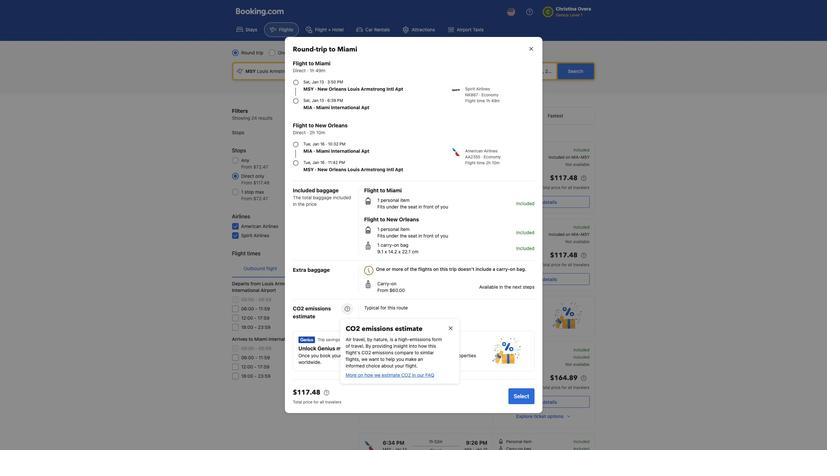 Task type: describe. For each thing, give the bounding box(es) containing it.
included baggage the total baggage included in the price
[[293, 188, 351, 207]]

mia inside 9:26 pm mia . jan 13
[[465, 356, 472, 361]]

trip for round
[[256, 50, 263, 56]]

2 personal item from the top
[[507, 348, 532, 353]]

estimate inside more on how we estimate co2 in our faq link
[[382, 373, 400, 378]]

item up carry-on bag
[[524, 348, 532, 353]]

american down flight to miami
[[365, 197, 382, 202]]

reset all button
[[328, 107, 346, 115]]

0 vertical spatial book
[[386, 318, 397, 324]]

envoy
[[423, 367, 434, 372]]

pm inside 9:26 pm mia . jan 13
[[480, 349, 488, 354]]

a up form
[[437, 318, 440, 324]]

total for $117.48 "region" within the round-trip to miami dialog
[[293, 400, 302, 405]]

8:00
[[466, 256, 478, 262]]

$117.48 inside 'direct only from $117.48'
[[253, 180, 270, 186]]

deals inside round-trip to miami dialog
[[375, 346, 389, 352]]

on inside included carry-on bag
[[519, 232, 523, 237]]

$117.48 region for 10:32 pm
[[499, 173, 590, 185]]

only inside 'direct only from $117.48'
[[255, 173, 264, 179]]

10% inside round-trip to miami dialog
[[375, 353, 384, 359]]

. down more on how we estimate co2 in our faq link
[[391, 385, 393, 389]]

front for flight to new orleans
[[423, 233, 434, 239]]

airlines,
[[383, 367, 398, 372]]

0 vertical spatial this
[[440, 267, 448, 272]]

filters
[[232, 108, 248, 114]]

3:50 inside 3:50 pm msy . jan 13
[[383, 226, 395, 232]]

in up cm
[[418, 233, 422, 239]]

view for 1h 52m
[[531, 400, 542, 405]]

item down flight to new orleans
[[400, 227, 410, 232]]

view details button for 1h 52m
[[499, 396, 590, 408]]

spirit airlines nk867 · economy flight time 1h 49m
[[465, 87, 500, 103]]

flights
[[279, 27, 293, 32]]

providing
[[373, 344, 392, 349]]

05:59 for miami
[[259, 346, 272, 352]]

american airlines for 10:32 pm
[[365, 197, 397, 202]]

baggage for included
[[316, 188, 339, 194]]

13 inside sat, jan 13 · 6:39 pm mia · miami international apt
[[320, 98, 324, 103]]

to up 3:50 pm msy . jan 13
[[380, 217, 385, 223]]

1 down flight to miami
[[377, 198, 380, 203]]

0 vertical spatial your
[[398, 318, 407, 324]]

2 not from the top
[[566, 240, 573, 244]]

reset for reset all
[[328, 108, 340, 114]]

discount inside round-trip to miami dialog
[[385, 353, 404, 359]]

49m inside the spirit airlines nk867 · economy flight time 1h 49m
[[491, 98, 500, 103]]

jan inside "tue, jan 16 · 11:42 pm msy · new orleans louis armstrong intl apt"
[[313, 160, 319, 165]]

jan inside 3:50 pm msy . jan 13
[[395, 233, 402, 238]]

sat, for msy
[[303, 80, 311, 85]]

18:00 - 23:59 for from
[[241, 325, 271, 330]]

not available for 6:39 pm
[[566, 162, 590, 167]]

spirit airlines for 10:32 pm
[[365, 167, 389, 171]]

1 vertical spatial we
[[375, 373, 381, 378]]

mia inside 6:39 pm mia . jan 13
[[465, 156, 472, 161]]

mia inside tue, jan 16 · 10:32 pm mia · miami international apt
[[303, 148, 312, 154]]

in inside more on how we estimate co2 in our faq link
[[412, 373, 416, 378]]

3 personal from the top
[[507, 440, 523, 445]]

select button
[[509, 389, 535, 405]]

results
[[258, 115, 273, 121]]

13 for 6:39 pm
[[483, 156, 488, 161]]

item down explore
[[524, 440, 532, 445]]

co2 up 'travel,'
[[346, 325, 360, 334]]

msy inside 6:34 pm msy . jan 13
[[383, 356, 392, 361]]

international inside sat, jan 13 · 6:39 pm mia · miami international apt
[[331, 105, 360, 110]]

1h inside flight to miami direct · 1h 49m
[[310, 68, 314, 73]]

any from $72.47
[[241, 158, 268, 170]]

1 horizontal spatial participating
[[476, 318, 503, 324]]

1 vertical spatial baggage
[[313, 195, 332, 201]]

bag inside included carry-on bag
[[524, 232, 531, 237]]

car rentals link
[[351, 22, 396, 37]]

american inside american airlines aa2355 · economy flight time 2h 10m
[[465, 149, 483, 154]]

rentals
[[374, 27, 390, 32]]

new up 3:50 pm msy . jan 13
[[387, 217, 398, 223]]

more on how we estimate co2 in our faq link
[[346, 372, 442, 379]]

the
[[293, 195, 301, 201]]

a right the include
[[493, 267, 495, 272]]

one for one way
[[278, 50, 287, 56]]

2 x from the left
[[398, 249, 401, 255]]

nature,
[[374, 337, 389, 343]]

4 for 12
[[343, 364, 346, 370]]

jan down more on how we estimate co2 in our faq link
[[394, 386, 400, 391]]

flight to new orleans direct · 2h 10m
[[293, 123, 348, 135]]

not for 1h 52m
[[566, 362, 573, 367]]

route
[[397, 305, 408, 311]]

2 personal from the top
[[507, 348, 523, 353]]

by
[[366, 344, 371, 349]]

direct only from $117.48
[[241, 173, 270, 186]]

9:26 pm
[[466, 440, 488, 446]]

available for 6:39 pm
[[574, 162, 590, 167]]

time for flight to new orleans
[[477, 161, 485, 166]]

flight for return flight
[[320, 266, 330, 272]]

personal for new
[[381, 227, 399, 232]]

2 horizontal spatial trip
[[449, 267, 457, 272]]

spirit airlines image
[[452, 86, 460, 94]]

1 horizontal spatial 10%
[[441, 318, 450, 324]]

seat for flight to miami
[[408, 204, 417, 210]]

flight for flight to new orleans
[[364, 217, 379, 223]]

max
[[255, 189, 264, 195]]

similar
[[420, 350, 434, 356]]

0 vertical spatial at
[[471, 318, 475, 324]]

a inside air travel, by nature, is a high-emissions form of travel. by providing insight into how this flight's co2 emissions compare to similar flights, we want to help you make an informed choice about your flight.
[[395, 337, 397, 343]]

12:00 for departs
[[241, 315, 253, 321]]

2 4 from the top
[[343, 325, 346, 330]]

next
[[513, 284, 522, 290]]

13 for 3:50 pm
[[403, 233, 407, 238]]

airport taxis link
[[442, 22, 489, 37]]

airlines inside the spirit airlines nk867 · economy flight time 1h 49m
[[476, 87, 490, 92]]

11:42 for $164.89
[[465, 379, 478, 385]]

in up flight to new orleans
[[418, 204, 422, 210]]

multi-
[[311, 50, 324, 56]]

round-trip to miami dialog
[[277, 29, 551, 422]]

fastest button
[[517, 107, 595, 125]]

18:00 for departs from louis armstrong new orleans international airport
[[241, 325, 253, 330]]

doesn't
[[458, 267, 474, 272]]

economy for flight to new orleans
[[484, 155, 501, 160]]

on inside included on mia–msy checked bag
[[566, 232, 571, 237]]

view details for 1h 52m
[[531, 400, 557, 405]]

at inside round-trip to miami dialog
[[405, 353, 409, 359]]

cm
[[412, 249, 418, 255]]

round-trip to miami
[[293, 45, 357, 54]]

compare
[[395, 350, 414, 356]]

to right multi-
[[329, 45, 336, 54]]

jan inside 9:26 pm mia . jan 13
[[476, 356, 482, 361]]

from inside 'direct only from $117.48'
[[241, 180, 252, 186]]

12:00 for arrives
[[241, 364, 253, 370]]

mia inside sat, jan 13 · 6:39 pm mia · miami international apt
[[303, 105, 312, 110]]

to right arrives
[[249, 337, 253, 342]]

6:34 for 6:34 pm
[[383, 440, 395, 446]]

extra baggage
[[293, 267, 330, 273]]

armstrong inside departs from louis armstrong new orleans international airport
[[275, 281, 298, 287]]

2 available from the top
[[574, 240, 590, 244]]

9:26 for 9:26 pm mia . jan 13
[[466, 349, 478, 354]]

2 checked from the top
[[507, 362, 523, 367]]

travelers for $117.48 "region" associated with 10:32 pm
[[574, 185, 590, 190]]

3 personal item from the top
[[507, 440, 532, 445]]

car rentals
[[366, 27, 390, 32]]

0 vertical spatial discount
[[451, 318, 470, 324]]

6:50
[[383, 256, 395, 262]]

· inside flight to miami direct · 1h 49m
[[307, 68, 308, 73]]

1 personal from the top
[[507, 225, 523, 230]]

flight for flight to miami direct · 1h 49m
[[293, 60, 307, 66]]

10:32 for $164.89
[[383, 379, 398, 385]]

apt inside tue, jan 16 · 10:32 pm mia · miami international apt
[[361, 148, 369, 154]]

included inside included baggage the total baggage included in the price
[[293, 188, 315, 194]]

return flight
[[304, 266, 330, 272]]

tue, jan 16 · 10:32 pm mia · miami international apt
[[303, 142, 369, 154]]

how inside air travel, by nature, is a high-emissions form of travel. by providing insight into how this flight's co2 emissions compare to similar flights, we want to help you make an informed choice about your flight.
[[418, 344, 427, 349]]

your inside round-trip to miami dialog
[[332, 353, 341, 359]]

2 not available from the top
[[566, 240, 590, 244]]

louis inside departs from louis armstrong new orleans international airport
[[262, 281, 274, 287]]

11:59 for louis
[[259, 306, 270, 312]]

spirit up flight times
[[241, 233, 253, 239]]

3:50 pm msy . jan 13
[[383, 226, 407, 238]]

2h inside american airlines aa2355 · economy flight time 2h 10m
[[486, 161, 491, 166]]

2 details from the top
[[543, 277, 557, 282]]

mia–msy for included on mia–msy
[[572, 155, 590, 160]]

personal for miami
[[381, 198, 399, 203]]

trip inside dialog
[[318, 338, 325, 343]]

item up included on mia–msy checked bag
[[524, 225, 532, 230]]

book inside round-trip to miami dialog
[[320, 353, 331, 359]]

members- inside round-trip to miami dialog
[[337, 346, 363, 352]]

0 vertical spatial properties
[[520, 318, 542, 324]]

american right as
[[447, 367, 465, 372]]

departs from louis armstrong new orleans international airport
[[232, 281, 327, 293]]

10m inside american airlines aa2355 · economy flight time 2h 10m
[[492, 161, 500, 166]]

nk867
[[465, 93, 478, 97]]

direct inside 'direct only from $117.48'
[[241, 173, 254, 179]]

help
[[386, 357, 395, 362]]

checked bag
[[507, 362, 531, 367]]

miami up flight to new orleans
[[387, 188, 402, 194]]

0 vertical spatial economy
[[337, 50, 356, 56]]

price inside included baggage the total baggage included in the price
[[306, 202, 317, 207]]

0 vertical spatial deals
[[441, 311, 455, 317]]

any
[[241, 158, 249, 163]]

1 x from the left
[[385, 249, 387, 255]]

23:59 for louis
[[258, 325, 271, 330]]

flight + hotel link
[[300, 22, 349, 37]]

the inside included baggage the total baggage included in the price
[[298, 202, 305, 207]]

· inside the spirit airlines nk867 · economy flight time 1h 49m
[[479, 93, 480, 97]]

24
[[252, 115, 257, 121]]

fastest tab list
[[359, 107, 595, 125]]

typical
[[364, 305, 379, 311]]

16 inside tue, jan 16 · 10:32 pm mia · miami international apt
[[320, 142, 325, 147]]

2 horizontal spatial airport
[[457, 27, 472, 32]]

$117.48 region inside round-trip to miami dialog
[[293, 388, 503, 400]]

a down by
[[371, 353, 373, 359]]

round
[[241, 50, 255, 56]]

6:34 pm msy . jan 13
[[383, 349, 407, 361]]

1 horizontal spatial savings
[[392, 303, 406, 308]]

as
[[441, 367, 446, 372]]

included inside included on mia–msy checked bag
[[549, 232, 565, 237]]

american up carry-on from $60.00
[[365, 274, 382, 279]]

. inside 6:34 pm msy . jan 13
[[393, 354, 394, 359]]

co2 emissions estimate inside round-trip to miami dialog
[[293, 306, 331, 320]]

1 down flight to new orleans
[[377, 227, 380, 232]]

1 horizontal spatial by
[[417, 367, 422, 372]]

jan inside sat, jan 13 · 3:50 pm msy · new orleans louis armstrong intl apt
[[312, 80, 319, 85]]

0 vertical spatial unlock genius members-only deals once you book your flights, enjoy a 10% discount at participating genius properties worldwide.
[[365, 311, 542, 330]]

way
[[288, 50, 296, 56]]

05:59 for louis
[[259, 297, 272, 303]]

the left next
[[504, 284, 511, 290]]

eagle
[[466, 367, 476, 372]]

carry- for carry-on from $60.00
[[377, 281, 391, 287]]

. inside 9:26 pm mia . jan 13
[[473, 354, 474, 359]]

1 horizontal spatial unlock
[[365, 311, 382, 317]]

to left help
[[380, 357, 385, 362]]

total for $117.48 "region" related to 6:50 pm
[[541, 263, 550, 268]]

mia–msy for included on mia–msy checked bag
[[572, 232, 590, 237]]

flights, up high-
[[409, 318, 423, 324]]

options
[[548, 414, 564, 420]]

jan inside sat, jan 13 · 6:39 pm mia · miami international apt
[[312, 98, 319, 103]]

flights, inside air travel, by nature, is a high-emissions form of travel. by providing insight into how this flight's co2 emissions compare to similar flights, we want to help you make an informed choice about your flight.
[[346, 357, 360, 362]]

+
[[328, 27, 331, 32]]

0 vertical spatial members-
[[403, 311, 429, 317]]

6:39 inside 6:39 pm mia . jan 13
[[466, 148, 478, 154]]

14.2
[[388, 249, 397, 255]]

total price for all travelers for select 'button'
[[293, 400, 341, 405]]

search
[[568, 68, 584, 74]]

include
[[476, 267, 492, 272]]

00:00 - 05:59 for from
[[241, 297, 272, 303]]

total for $117.48 "region" associated with 10:32 pm
[[541, 185, 550, 190]]

0 vertical spatial trip
[[384, 303, 391, 308]]

$72.47 inside 1 stop max from $72.47
[[253, 196, 268, 202]]

$117.48 for $117.48 "region" related to 6:50 pm
[[550, 251, 578, 260]]

carry- for carry-on bag
[[507, 355, 519, 360]]

sat, jan 13 · 3:50 pm msy · new orleans louis armstrong intl apt
[[303, 80, 403, 92]]

sat, for mia
[[303, 98, 311, 103]]

air travel, by nature, is a high-emissions form of travel. by providing insight into how this flight's co2 emissions compare to similar flights, we want to help you make an informed choice about your flight.
[[346, 337, 442, 369]]

pm inside 6:34 pm msy . jan 13
[[396, 349, 405, 354]]

from inside carry-on from $60.00
[[377, 288, 388, 293]]

10:32 pm mia . jan 16 for $117.48
[[383, 178, 407, 191]]

bag.
[[517, 267, 526, 272]]

0 horizontal spatial how
[[365, 373, 373, 378]]

1 horizontal spatial air
[[435, 367, 440, 372]]

direct inside flight to miami direct · 1h 49m
[[293, 68, 306, 73]]

flights link
[[264, 22, 299, 37]]

orleans inside "tue, jan 16 · 11:42 pm msy · new orleans louis armstrong intl apt"
[[329, 167, 347, 172]]

00:00 for departs
[[241, 297, 254, 303]]

spirit inside the spirit airlines nk867 · economy flight time 1h 49m
[[465, 87, 475, 92]]

only inside round-trip to miami dialog
[[363, 346, 374, 352]]

of inside air travel, by nature, is a high-emissions form of travel. by providing insight into how this flight's co2 emissions compare to similar flights, we want to help you make an informed choice about your flight.
[[346, 344, 350, 349]]

tue, for mia
[[303, 142, 311, 147]]

jan up flight to new orleans
[[394, 186, 400, 191]]

to up an
[[415, 350, 419, 356]]

9:26 for 9:26 pm
[[466, 440, 478, 446]]

flight for flight to miami
[[364, 188, 379, 194]]

11:59 for miami
[[259, 355, 270, 361]]

8
[[343, 374, 346, 379]]

all for select 'button'
[[320, 400, 324, 405]]

06:00 for departs
[[241, 306, 254, 312]]

extra
[[293, 267, 306, 273]]

stays
[[246, 27, 257, 32]]

american down want
[[365, 367, 382, 372]]

flight times
[[232, 251, 261, 257]]

miami inside flight to miami direct · 1h 49m
[[315, 60, 331, 66]]

12:00 - 17:59 for from
[[241, 315, 270, 321]]

miami right city at the left
[[337, 45, 357, 54]]

worldwide. inside round-trip to miami dialog
[[298, 360, 322, 365]]

to inside flight to miami direct · 1h 49m
[[309, 60, 314, 66]]

departs
[[232, 281, 249, 287]]

tue, jan 16 · 11:42 pm msy · new orleans louis armstrong intl apt
[[303, 160, 403, 172]]

total
[[302, 195, 312, 201]]

view for 6:39 pm
[[531, 199, 542, 205]]

one for one or more of the flights on this trip doesn't include a carry-on bag.
[[376, 267, 385, 272]]

not available for 1h 52m
[[566, 362, 590, 367]]

flight's
[[346, 350, 360, 356]]

co2 down operated
[[402, 373, 411, 378]]

showing 24 results
[[232, 115, 273, 121]]

explore
[[517, 414, 533, 420]]

by inside air travel, by nature, is a high-emissions form of travel. by providing insight into how this flight's co2 emissions compare to similar flights, we want to help you make an informed choice about your flight.
[[367, 337, 373, 343]]

11:42 pm for $117.48
[[465, 178, 488, 184]]

select
[[514, 394, 529, 400]]

steps
[[523, 284, 535, 290]]

travelers for $117.48 "region" within the round-trip to miami dialog
[[325, 400, 341, 405]]

10:32 inside tue, jan 16 · 10:32 pm mia · miami international apt
[[328, 142, 338, 147]]

international inside tue, jan 16 · 10:32 pm mia · miami international apt
[[331, 148, 360, 154]]

$164.89
[[550, 374, 578, 383]]

spirit airlines for 6:50 pm
[[365, 244, 389, 249]]

included
[[333, 195, 351, 201]]

18:00 - 23:59 for to
[[241, 374, 271, 379]]

1 stops from the top
[[232, 130, 244, 135]]

22.1
[[402, 249, 411, 255]]

unlock inside round-trip to miami dialog
[[298, 346, 316, 352]]

13 inside sat, jan 13 · 3:50 pm msy · new orleans louis armstrong intl apt
[[320, 80, 324, 85]]

american airlines aa2355 · economy flight time 2h 10m
[[465, 149, 501, 166]]

emissions inside round-trip to miami dialog
[[305, 306, 331, 312]]

travel,
[[353, 337, 366, 343]]

tab list containing outbound flight
[[232, 260, 346, 278]]

2 vertical spatial airport
[[297, 337, 313, 342]]

1 horizontal spatial trip savings
[[384, 303, 406, 308]]

properties inside round-trip to miami dialog
[[454, 353, 476, 359]]

mia down more on how we estimate co2 in our faq
[[383, 386, 390, 391]]

in right available
[[499, 284, 503, 290]]

carry- inside "1 carry-on bag 9.1 x 14.2 x 22.1 cm"
[[381, 242, 394, 248]]

0 vertical spatial enjoy
[[424, 318, 436, 324]]

co2 inside air travel, by nature, is a high-emissions form of travel. by providing insight into how this flight's co2 emissions compare to similar flights, we want to help you make an informed choice about your flight.
[[362, 350, 371, 356]]

unlock genius members-only deals once you book your flights, enjoy a 10% discount at participating genius properties worldwide. inside round-trip to miami dialog
[[298, 346, 476, 365]]

8:00 pm
[[466, 256, 488, 262]]

return flight button
[[289, 260, 346, 278]]

pm inside sat, jan 13 · 6:39 pm mia · miami international apt
[[337, 98, 343, 103]]

1 carry-on bag 9.1 x 14.2 x 22.1 cm
[[377, 242, 418, 255]]

msy down 8:00
[[464, 263, 472, 268]]



Task type: locate. For each thing, give the bounding box(es) containing it.
this inside air travel, by nature, is a high-emissions form of travel. by providing insight into how this flight's co2 emissions compare to similar flights, we want to help you make an informed choice about your flight.
[[429, 344, 436, 349]]

1 checked from the top
[[507, 240, 523, 244]]

sat, up "flight to new orleans direct · 2h 10m"
[[303, 98, 311, 103]]

12:00 - 17:59 down arrives
[[241, 364, 270, 370]]

1 $72.47 from the top
[[253, 164, 268, 170]]

trip savings inside round-trip to miami dialog
[[318, 338, 340, 343]]

2 time from the top
[[477, 161, 485, 166]]

total price for all travelers
[[541, 185, 590, 190], [541, 263, 590, 268], [541, 386, 590, 390], [293, 400, 341, 405]]

$117.48 region
[[499, 173, 590, 185], [499, 250, 590, 262], [293, 388, 503, 400]]

3 available from the top
[[574, 362, 590, 367]]

flights, inside round-trip to miami dialog
[[343, 353, 357, 359]]

informed
[[346, 363, 365, 369]]

jan down the 8:00 pm
[[476, 263, 482, 268]]

unlock
[[365, 311, 382, 317], [298, 346, 316, 352]]

air left 'travel,'
[[346, 337, 352, 343]]

06:00 - 11:59
[[241, 306, 270, 312], [241, 355, 270, 361]]

0 horizontal spatial book
[[320, 353, 331, 359]]

12:00
[[241, 315, 253, 321], [241, 364, 253, 370]]

0 vertical spatial 1 personal item fits under the seat in front of you
[[377, 198, 448, 210]]

tab list
[[232, 260, 346, 278]]

flights
[[418, 267, 432, 272]]

17:59
[[258, 315, 270, 321], [258, 364, 270, 370]]

0 vertical spatial 00:00
[[241, 297, 254, 303]]

13 inside 6:39 pm mia . jan 13
[[483, 156, 488, 161]]

1 time from the top
[[477, 98, 485, 103]]

1 personal item fits under the seat in front of you up flight to new orleans
[[377, 198, 448, 210]]

2 12:00 - 17:59 from the top
[[241, 364, 270, 370]]

air inside air travel, by nature, is a high-emissions form of travel. by providing insight into how this flight's co2 emissions compare to similar flights, we want to help you make an informed choice about your flight.
[[346, 337, 352, 343]]

economy right nk867
[[482, 93, 499, 97]]

jan 16 for 6:50
[[394, 263, 406, 268]]

2h inside "flight to new orleans direct · 2h 10m"
[[310, 130, 315, 135]]

intl inside "tue, jan 16 · 11:42 pm msy · new orleans louis armstrong intl apt"
[[387, 167, 394, 172]]

0 horizontal spatial once
[[298, 353, 310, 359]]

not down included carry-on bag
[[566, 240, 573, 244]]

this down form
[[429, 344, 436, 349]]

miami down "multi-city"
[[315, 60, 331, 66]]

view details
[[531, 199, 557, 205], [531, 277, 557, 282], [531, 400, 557, 405]]

miami inside sat, jan 13 · 6:39 pm mia · miami international apt
[[316, 105, 330, 110]]

apt inside sat, jan 13 · 6:39 pm mia · miami international apt
[[361, 105, 369, 110]]

american airlines image
[[452, 148, 460, 156]]

. up about
[[393, 354, 394, 359]]

2 view from the top
[[531, 277, 542, 282]]

1 vertical spatial details
[[543, 277, 557, 282]]

6:34 for 6:34 pm msy . jan 13
[[383, 349, 395, 354]]

4 for 16
[[343, 315, 346, 321]]

6:39
[[327, 98, 336, 103], [466, 148, 478, 154]]

2 seat from the top
[[408, 233, 417, 239]]

$60.00
[[390, 288, 405, 293]]

1 vertical spatial 06:00 - 11:59
[[241, 355, 270, 361]]

genius image
[[365, 302, 381, 309], [365, 302, 381, 309], [553, 303, 582, 330], [298, 337, 315, 344], [298, 337, 315, 344], [492, 338, 521, 365]]

all for 1h 52m the view details button
[[568, 386, 573, 390]]

0 vertical spatial air
[[346, 337, 352, 343]]

1 05:59 from the top
[[259, 297, 272, 303]]

1 mia–msy from the top
[[572, 155, 590, 160]]

airport inside departs from louis armstrong new orleans international airport
[[261, 288, 276, 293]]

1 horizontal spatial how
[[418, 344, 427, 349]]

2 11:59 from the top
[[259, 355, 270, 361]]

2 1 personal item fits under the seat in front of you from the top
[[377, 227, 448, 239]]

10:32 pm mia . jan 16
[[383, 178, 407, 191], [383, 379, 407, 391]]

0 vertical spatial personal item
[[507, 225, 532, 230]]

one inside round-trip to miami dialog
[[376, 267, 385, 272]]

10:32
[[328, 142, 338, 147], [383, 178, 398, 184], [383, 379, 398, 385]]

1 inside "1 carry-on bag 9.1 x 14.2 x 22.1 cm"
[[377, 242, 380, 248]]

carry-on from $60.00
[[377, 281, 405, 293]]

0 horizontal spatial members-
[[337, 346, 363, 352]]

showing
[[232, 115, 250, 121]]

1 horizontal spatial book
[[386, 318, 397, 324]]

1 horizontal spatial trip
[[316, 45, 327, 54]]

2 vertical spatial armstrong
[[275, 281, 298, 287]]

international inside departs from louis armstrong new orleans international airport
[[232, 288, 260, 293]]

carry- up available in the next steps
[[497, 267, 510, 272]]

tue, for msy
[[303, 160, 311, 165]]

view details button for 6:39 pm
[[499, 196, 590, 208]]

10:32 for $117.48
[[383, 178, 398, 184]]

louis inside "tue, jan 16 · 11:42 pm msy · new orleans louis armstrong intl apt"
[[348, 167, 360, 172]]

flight for flight to new orleans direct · 2h 10m
[[293, 123, 307, 129]]

you
[[441, 204, 448, 210], [441, 233, 448, 239], [377, 318, 385, 324], [311, 353, 319, 359], [396, 357, 404, 362]]

flight for outbound flight
[[266, 266, 277, 272]]

tue, down "flight to new orleans direct · 2h 10m"
[[303, 142, 311, 147]]

1 vertical spatial this
[[388, 305, 395, 311]]

10m inside "flight to new orleans direct · 2h 10m"
[[316, 130, 325, 135]]

bag inside "1 carry-on bag 9.1 x 14.2 x 22.1 cm"
[[400, 242, 409, 248]]

1 view from the top
[[531, 199, 542, 205]]

0 horizontal spatial at
[[405, 353, 409, 359]]

0 vertical spatial view details
[[531, 199, 557, 205]]

1 horizontal spatial 6:39
[[466, 148, 478, 154]]

$72.47 inside any from $72.47
[[253, 164, 268, 170]]

outbound
[[244, 266, 265, 272]]

your down route
[[398, 318, 407, 324]]

1 vertical spatial 18:00
[[241, 374, 253, 379]]

more
[[346, 373, 357, 378]]

pm inside sat, jan 13 · 3:50 pm msy · new orleans louis armstrong intl apt
[[337, 80, 343, 85]]

6:50 pm
[[383, 256, 405, 262]]

book
[[386, 318, 397, 324], [320, 353, 331, 359]]

1 view details button from the top
[[499, 196, 590, 208]]

booking.com logo image
[[236, 8, 284, 16], [236, 8, 284, 16]]

00:00 - 05:59 for to
[[241, 346, 272, 352]]

1 front from the top
[[423, 204, 434, 210]]

0 vertical spatial 23:59
[[258, 325, 271, 330]]

one left or
[[376, 267, 385, 272]]

2 9:26 from the top
[[466, 440, 478, 446]]

mia down '6:50'
[[383, 263, 390, 268]]

by up our
[[417, 367, 422, 372]]

1 vertical spatial 49m
[[491, 98, 500, 103]]

2 05:59 from the top
[[259, 346, 272, 352]]

3 view details button from the top
[[499, 396, 590, 408]]

the up "1 carry-on bag 9.1 x 14.2 x 22.1 cm"
[[400, 233, 407, 239]]

pm inside "tue, jan 16 · 11:42 pm msy · new orleans louis armstrong intl apt"
[[339, 160, 345, 165]]

view
[[531, 199, 542, 205], [531, 277, 542, 282], [531, 400, 542, 405]]

0 horizontal spatial co2 emissions estimate
[[293, 306, 331, 320]]

1 vertical spatial 3:50
[[383, 226, 395, 232]]

explore ticket options
[[517, 414, 564, 420]]

1 seat from the top
[[408, 204, 417, 210]]

2 17:59 from the top
[[258, 364, 270, 370]]

not for 6:39 pm
[[566, 162, 573, 167]]

item up flight to new orleans
[[400, 198, 410, 203]]

deals up form
[[441, 311, 455, 317]]

airport
[[457, 27, 472, 32], [261, 288, 276, 293], [297, 337, 313, 342]]

2 vertical spatial 11:42
[[465, 379, 478, 385]]

view details up explore ticket options 'button'
[[531, 400, 557, 405]]

total for the $164.89 region
[[541, 386, 550, 390]]

flight to miami
[[364, 188, 402, 194]]

0 horizontal spatial savings
[[326, 338, 340, 343]]

. up flight to new orleans
[[391, 184, 393, 189]]

mia–msy
[[572, 155, 590, 160], [572, 232, 590, 237]]

american airlines, operated by envoy air as american eagle
[[365, 367, 476, 372]]

louis for tue, jan 16 · 11:42 pm msy · new orleans louis armstrong intl apt
[[348, 167, 360, 172]]

1 horizontal spatial discount
[[451, 318, 470, 324]]

06:00 down arrives
[[241, 355, 254, 361]]

travel.
[[351, 344, 365, 349]]

intl for tue, jan 16 · 11:42 pm msy · new orleans louis armstrong intl apt
[[387, 167, 394, 172]]

3 4 from the top
[[343, 364, 346, 370]]

10:32 up 545
[[328, 142, 338, 147]]

0 vertical spatial sat,
[[303, 80, 311, 85]]

2 stops from the top
[[232, 148, 246, 154]]

participating inside round-trip to miami dialog
[[410, 353, 437, 359]]

fits for miami
[[377, 204, 385, 210]]

1 vertical spatial american airlines
[[241, 224, 278, 229]]

0 horizontal spatial discount
[[385, 353, 404, 359]]

members-
[[403, 311, 429, 317], [337, 346, 363, 352]]

1 00:00 from the top
[[241, 297, 254, 303]]

2 00:00 - 05:59 from the top
[[241, 346, 272, 352]]

sat, down flight to miami direct · 1h 49m
[[303, 80, 311, 85]]

11:42 pm for $164.89
[[465, 379, 488, 385]]

only
[[255, 173, 264, 179], [429, 311, 440, 317], [363, 346, 374, 352]]

air left as
[[435, 367, 440, 372]]

0 vertical spatial checked
[[507, 240, 523, 244]]

flight to new orleans
[[364, 217, 419, 223]]

flight inside outbound flight 'button'
[[266, 266, 277, 272]]

2 52m from the top
[[435, 440, 443, 445]]

details for 1h 52m
[[543, 400, 557, 405]]

savings left 'travel,'
[[326, 338, 340, 343]]

your inside air travel, by nature, is a high-emissions form of travel. by providing insight into how this flight's co2 emissions compare to similar flights, we want to help you make an informed choice about your flight.
[[395, 363, 404, 369]]

1 vertical spatial time
[[477, 161, 485, 166]]

enjoy inside round-trip to miami dialog
[[358, 353, 370, 359]]

0 vertical spatial under
[[386, 204, 399, 210]]

2 06:00 from the top
[[241, 355, 254, 361]]

1 not available from the top
[[566, 162, 590, 167]]

2 fits from the top
[[377, 233, 385, 239]]

0 horizontal spatial unlock
[[298, 346, 316, 352]]

flight + hotel
[[315, 27, 344, 32]]

checked up bag.
[[507, 240, 523, 244]]

2 vertical spatial personal item
[[507, 440, 532, 445]]

2 vertical spatial view
[[531, 400, 542, 405]]

00:00
[[241, 297, 254, 303], [241, 346, 254, 352]]

on inside "1 carry-on bag 9.1 x 14.2 x 22.1 cm"
[[394, 242, 399, 248]]

1 horizontal spatial once
[[365, 318, 376, 324]]

the up flight to new orleans
[[400, 204, 407, 210]]

13 inside 9:26 pm mia . jan 13
[[483, 356, 488, 361]]

1 vertical spatial air
[[435, 367, 440, 372]]

1 horizontal spatial co2 emissions estimate
[[346, 325, 423, 334]]

10% up form
[[441, 318, 450, 324]]

fits up 9.1
[[377, 233, 385, 239]]

0 vertical spatial mia–msy
[[572, 155, 590, 160]]

aa2355
[[465, 155, 480, 160]]

1 vertical spatial 6:39
[[466, 148, 478, 154]]

american airlines for 6:50 pm
[[365, 274, 397, 279]]

1 1 personal item fits under the seat in front of you from the top
[[377, 198, 448, 210]]

2 mia–msy from the top
[[572, 232, 590, 237]]

11:42
[[328, 160, 338, 165], [465, 178, 478, 184], [465, 379, 478, 385]]

$164.89 region
[[499, 373, 590, 385]]

2 0 from the top
[[343, 346, 346, 352]]

2 vertical spatial available
[[574, 362, 590, 367]]

2 6:34 from the top
[[383, 440, 395, 446]]

we inside air travel, by nature, is a high-emissions form of travel. by providing insight into how this flight's co2 emissions compare to similar flights, we want to help you make an informed choice about your flight.
[[362, 357, 368, 362]]

want
[[369, 357, 379, 362]]

under for miami
[[386, 204, 399, 210]]

06:00 - 11:59 for to
[[241, 355, 270, 361]]

1 6:34 from the top
[[383, 349, 395, 354]]

1 personal item fits under the seat in front of you for flight to miami
[[377, 198, 448, 210]]

unlock genius members-only deals once you book your flights, enjoy a 10% discount at participating genius properties worldwide.
[[365, 311, 542, 330], [298, 346, 476, 365]]

1 vertical spatial participating
[[410, 353, 437, 359]]

11:42 down aa2355
[[465, 178, 478, 184]]

price
[[552, 185, 561, 190], [306, 202, 317, 207], [552, 263, 561, 268], [552, 386, 561, 390], [303, 400, 312, 405]]

1 horizontal spatial flight
[[320, 266, 330, 272]]

american airlines down flight to miami
[[365, 197, 397, 202]]

2 00:00 from the top
[[241, 346, 254, 352]]

only up want
[[363, 346, 374, 352]]

1 personal item from the top
[[507, 225, 532, 230]]

flight.
[[406, 363, 418, 369]]

new down extra
[[299, 281, 309, 287]]

jan up "1 carry-on bag 9.1 x 14.2 x 22.1 cm"
[[395, 233, 402, 238]]

armstrong
[[361, 86, 385, 92], [361, 167, 385, 172], [275, 281, 298, 287]]

time inside the spirit airlines nk867 · economy flight time 1h 49m
[[477, 98, 485, 103]]

2 06:00 - 11:59 from the top
[[241, 355, 270, 361]]

available for 1h 52m
[[574, 362, 590, 367]]

1 vertical spatial one
[[376, 267, 385, 272]]

orleans down 545
[[329, 167, 347, 172]]

1 details from the top
[[543, 199, 557, 205]]

0 for 16
[[343, 297, 346, 303]]

airport taxis
[[457, 27, 484, 32]]

1 jan 16 from the left
[[394, 263, 406, 268]]

17:59 for louis
[[258, 315, 270, 321]]

1 inside 1 stop max from $72.47
[[241, 189, 243, 195]]

1 4 from the top
[[343, 315, 346, 321]]

carry-on bag
[[507, 355, 531, 360]]

11:42 for $117.48
[[465, 178, 478, 184]]

book down typical for this route
[[386, 318, 397, 324]]

. up eagle
[[473, 354, 474, 359]]

one way
[[278, 50, 296, 56]]

1 view details from the top
[[531, 199, 557, 205]]

1 horizontal spatial jan 16
[[476, 263, 488, 268]]

seat up flight to new orleans
[[408, 204, 417, 210]]

0 vertical spatial 05:59
[[259, 297, 272, 303]]

13 for 6:34 pm
[[403, 356, 407, 361]]

2 flight from the left
[[320, 266, 330, 272]]

49m up the fastest tab list
[[491, 98, 500, 103]]

details for 6:39 pm
[[543, 199, 557, 205]]

bag inside included on mia–msy checked bag
[[524, 240, 531, 244]]

23:59 for miami
[[258, 374, 271, 379]]

new inside "flight to new orleans direct · 2h 10m"
[[315, 123, 327, 129]]

3 view from the top
[[531, 400, 542, 405]]

orleans inside departs from louis armstrong new orleans international airport
[[310, 281, 327, 287]]

air
[[346, 337, 352, 343], [435, 367, 440, 372]]

stops
[[232, 130, 244, 135], [232, 148, 246, 154]]

2 personal from the top
[[381, 227, 399, 232]]

outbound flight
[[244, 266, 277, 272]]

travelers for the $164.89 region
[[574, 386, 590, 390]]

flight right outbound
[[266, 266, 277, 272]]

baggage right extra
[[308, 267, 330, 273]]

miami left the reset button
[[316, 148, 330, 154]]

1 vertical spatial carry-
[[497, 267, 510, 272]]

06:00 - 11:59 down arrives
[[241, 355, 270, 361]]

fits for new
[[377, 233, 385, 239]]

view details for 6:39 pm
[[531, 199, 557, 205]]

1 vertical spatial airport
[[261, 288, 276, 293]]

airlines
[[476, 87, 490, 92], [484, 149, 498, 154], [376, 167, 389, 171], [383, 197, 397, 202], [232, 214, 250, 220], [263, 224, 278, 229], [254, 233, 269, 239], [376, 244, 389, 249], [383, 274, 397, 279]]

0 vertical spatial 6:39
[[327, 98, 336, 103]]

apt
[[395, 86, 403, 92], [361, 105, 369, 110], [361, 148, 369, 154], [395, 167, 403, 172]]

front for flight to miami
[[423, 204, 434, 210]]

total price for all travelers inside round-trip to miami dialog
[[293, 400, 341, 405]]

explore ticket options button
[[499, 411, 590, 423]]

jan down "flight to new orleans direct · 2h 10m"
[[313, 142, 319, 147]]

13 for 9:26 pm
[[483, 356, 488, 361]]

form
[[432, 337, 442, 343]]

1 sat, from the top
[[303, 80, 311, 85]]

make
[[405, 357, 417, 362]]

view details button down bag.
[[499, 274, 590, 285]]

1 12:00 from the top
[[241, 315, 253, 321]]

1 vertical spatial 12:00 - 17:59
[[241, 364, 270, 370]]

10:32 pm mia . jan 16 for $164.89
[[383, 379, 407, 391]]

1 06:00 from the top
[[241, 306, 254, 312]]

1 1h 52m from the top
[[429, 348, 443, 353]]

baggage
[[316, 188, 339, 194], [313, 195, 332, 201], [308, 267, 330, 273]]

2 11:42 pm from the top
[[465, 379, 488, 385]]

flight inside the spirit airlines nk867 · economy flight time 1h 49m
[[465, 98, 476, 103]]

1 vertical spatial discount
[[385, 353, 404, 359]]

co2 inside co2 emissions estimate
[[293, 306, 304, 312]]

pm inside 3:50 pm msy . jan 13
[[396, 226, 405, 232]]

sat, inside sat, jan 13 · 6:39 pm mia · miami international apt
[[303, 98, 311, 103]]

0 vertical spatial savings
[[392, 303, 406, 308]]

0 vertical spatial 11:42 pm
[[465, 178, 488, 184]]

11:42 down the reset button
[[328, 160, 338, 165]]

once inside round-trip to miami dialog
[[298, 353, 310, 359]]

$117.48 region for 6:50 pm
[[499, 250, 590, 262]]

time for flight to miami
[[477, 98, 485, 103]]

time down aa2355
[[477, 161, 485, 166]]

the left the flights
[[410, 267, 417, 272]]

1 vertical spatial trip savings
[[318, 338, 340, 343]]

enjoy down by
[[358, 353, 370, 359]]

0 vertical spatial 11:59
[[259, 306, 270, 312]]

10:32 up flight to miami
[[383, 178, 398, 184]]

49m inside flight to miami direct · 1h 49m
[[316, 68, 325, 73]]

to down sat, jan 13 · 6:39 pm mia · miami international apt
[[309, 123, 314, 129]]

is
[[390, 337, 394, 343]]

2 vertical spatial carry-
[[507, 355, 519, 360]]

economy inside the spirit airlines nk867 · economy flight time 1h 49m
[[482, 93, 499, 97]]

flight inside american airlines aa2355 · economy flight time 2h 10m
[[465, 161, 476, 166]]

1 personal from the top
[[381, 198, 399, 203]]

2 18:00 - 23:59 from the top
[[241, 374, 271, 379]]

total inside round-trip to miami dialog
[[293, 400, 302, 405]]

american up times
[[241, 224, 261, 229]]

1 vertical spatial 10:32 pm mia . jan 16
[[383, 379, 407, 391]]

total price for all travelers for 2nd the view details button
[[541, 263, 590, 268]]

0 vertical spatial 12:00 - 17:59
[[241, 315, 270, 321]]

1 vertical spatial view details button
[[499, 274, 590, 285]]

typical for this route
[[364, 305, 408, 311]]

1 52m from the top
[[435, 348, 443, 353]]

1 vertical spatial 52m
[[435, 440, 443, 445]]

this right the flights
[[440, 267, 448, 272]]

2 intl from the top
[[387, 167, 394, 172]]

reset up 545
[[334, 147, 346, 153]]

included on mia–msy
[[549, 155, 590, 160]]

1 17:59 from the top
[[258, 315, 270, 321]]

one left 'way'
[[278, 50, 287, 56]]

you inside air travel, by nature, is a high-emissions form of travel. by providing insight into how this flight's co2 emissions compare to similar flights, we want to help you make an informed choice about your flight.
[[396, 357, 404, 362]]

11:59
[[259, 306, 270, 312], [259, 355, 270, 361]]

how
[[418, 344, 427, 349], [365, 373, 373, 378]]

pm inside tue, jan 16 · 10:32 pm mia · miami international apt
[[340, 142, 346, 147]]

2 $72.47 from the top
[[253, 196, 268, 202]]

properties
[[520, 318, 542, 324], [454, 353, 476, 359]]

3 view details from the top
[[531, 400, 557, 405]]

available
[[574, 162, 590, 167], [574, 240, 590, 244], [574, 362, 590, 367]]

1 flight from the left
[[266, 266, 277, 272]]

13 inside 6:34 pm msy . jan 13
[[403, 356, 407, 361]]

1 vertical spatial unlock
[[298, 346, 316, 352]]

all for 2nd the view details button
[[568, 263, 573, 268]]

enjoy up form
[[424, 318, 436, 324]]

2 sat, from the top
[[303, 98, 311, 103]]

under for new
[[386, 233, 399, 239]]

all for the view details button for 6:39 pm
[[568, 185, 573, 190]]

0 horizontal spatial properties
[[454, 353, 476, 359]]

1 tue, from the top
[[303, 142, 311, 147]]

2 1h 52m from the top
[[429, 440, 443, 445]]

jan up "flight to new orleans direct · 2h 10m"
[[312, 98, 319, 103]]

1 vertical spatial checked
[[507, 362, 523, 367]]

city
[[324, 50, 331, 56]]

jan inside 6:39 pm mia . jan 13
[[476, 156, 482, 161]]

carry- inside carry-on from $60.00
[[377, 281, 391, 287]]

seat for flight to new orleans
[[408, 233, 417, 239]]

3 not available from the top
[[566, 362, 590, 367]]

0 vertical spatial carry-
[[507, 232, 519, 237]]

1 00:00 - 05:59 from the top
[[241, 297, 272, 303]]

1 vertical spatial view details
[[531, 277, 557, 282]]

0 horizontal spatial by
[[367, 337, 373, 343]]

1 personal item fits under the seat in front of you up cm
[[377, 227, 448, 239]]

06:00
[[241, 306, 254, 312], [241, 355, 254, 361]]

stops down 'showing'
[[232, 130, 244, 135]]

included carry-on bag
[[507, 225, 590, 237]]

direct inside "flight to new orleans direct · 2h 10m"
[[293, 130, 306, 135]]

more on how we estimate co2 in our faq
[[346, 373, 434, 378]]

miami right arrives
[[254, 337, 267, 342]]

2 under from the top
[[386, 233, 399, 239]]

msy inside 3:50 pm msy . jan 13
[[383, 233, 392, 238]]

1 11:42 pm from the top
[[465, 178, 488, 184]]

jan down 6:50 pm
[[394, 263, 400, 268]]

choice
[[366, 363, 380, 369]]

msy inside "tue, jan 16 · 11:42 pm msy · new orleans louis armstrong intl apt"
[[303, 167, 314, 172]]

0 for 12
[[343, 346, 346, 352]]

1 personal item fits under the seat in front of you
[[377, 198, 448, 210], [377, 227, 448, 239]]

1 horizontal spatial worldwide.
[[365, 325, 388, 330]]

flight
[[315, 27, 327, 32], [293, 60, 307, 66], [465, 98, 476, 103], [293, 123, 307, 129], [465, 161, 476, 166], [364, 188, 379, 194], [364, 217, 379, 223], [232, 251, 246, 257]]

jan 16 down 6:50 pm
[[394, 263, 406, 268]]

1 vertical spatial savings
[[326, 338, 340, 343]]

round trip
[[241, 50, 263, 56]]

a
[[493, 267, 495, 272], [437, 318, 440, 324], [395, 337, 397, 343], [371, 353, 373, 359]]

1 18:00 - 23:59 from the top
[[241, 325, 271, 330]]

total
[[541, 185, 550, 190], [541, 263, 550, 268], [541, 386, 550, 390], [293, 400, 302, 405]]

trip savings down the $60.00
[[384, 303, 406, 308]]

we
[[362, 357, 368, 362], [375, 373, 381, 378]]

miami inside tue, jan 16 · 10:32 pm mia · miami international apt
[[316, 148, 330, 154]]

1h 52m
[[429, 348, 443, 353], [429, 440, 443, 445]]

11:42 pm
[[465, 178, 488, 184], [465, 379, 488, 385]]

1 23:59 from the top
[[258, 325, 271, 330]]

view up explore ticket options
[[531, 400, 542, 405]]

1 11:59 from the top
[[259, 306, 270, 312]]

3 details from the top
[[543, 400, 557, 405]]

jan down insight
[[395, 356, 402, 361]]

trip savings
[[384, 303, 406, 308], [318, 338, 340, 343]]

stays link
[[231, 22, 263, 37]]

2 front from the top
[[423, 233, 434, 239]]

1 0 from the top
[[343, 297, 346, 303]]

2 18:00 from the top
[[241, 374, 253, 379]]

your up more on how we estimate co2 in our faq link
[[395, 363, 404, 369]]

mia down "flight to new orleans direct · 2h 10m"
[[303, 148, 312, 154]]

the down the
[[298, 202, 305, 207]]

travelers inside round-trip to miami dialog
[[325, 400, 341, 405]]

1 2h 10m from the top
[[428, 178, 442, 183]]

spirit left "1 carry-on bag 9.1 x 14.2 x 22.1 cm"
[[365, 244, 374, 249]]

0 vertical spatial trip savings
[[384, 303, 406, 308]]

reset for reset
[[334, 147, 346, 153]]

1 vertical spatial 6:34
[[383, 440, 395, 446]]

18:00 for arrives to miami international airport
[[241, 374, 253, 379]]

12:00 down arrives
[[241, 364, 253, 370]]

2 view details from the top
[[531, 277, 557, 282]]

0 horizontal spatial deals
[[375, 346, 389, 352]]

new inside sat, jan 13 · 3:50 pm msy · new orleans louis armstrong intl apt
[[318, 86, 328, 92]]

06:00 - 11:59 down from
[[241, 306, 270, 312]]

1 horizontal spatial x
[[398, 249, 401, 255]]

x
[[385, 249, 387, 255], [398, 249, 401, 255]]

1 vertical spatial deals
[[375, 346, 389, 352]]

1 vertical spatial economy
[[482, 93, 499, 97]]

orleans inside sat, jan 13 · 3:50 pm msy · new orleans louis armstrong intl apt
[[329, 86, 347, 92]]

flight to miami direct · 1h 49m
[[293, 60, 331, 73]]

seat up cm
[[408, 233, 417, 239]]

1 06:00 - 11:59 from the top
[[241, 306, 270, 312]]

0 vertical spatial baggage
[[316, 188, 339, 194]]

pm inside 6:39 pm mia . jan 13
[[480, 148, 488, 154]]

12:00 - 17:59 up arrives
[[241, 315, 270, 321]]

co2
[[293, 306, 304, 312], [346, 325, 360, 334], [362, 350, 371, 356], [402, 373, 411, 378]]

1 12:00 - 17:59 from the top
[[241, 315, 270, 321]]

1 vertical spatial estimate
[[395, 325, 423, 334]]

jan inside tue, jan 16 · 10:32 pm mia · miami international apt
[[313, 142, 319, 147]]

personal
[[381, 198, 399, 203], [381, 227, 399, 232]]

430
[[337, 189, 346, 195]]

jan 16 for 8:00
[[476, 263, 488, 268]]

apt inside sat, jan 13 · 3:50 pm msy · new orleans louis armstrong intl apt
[[395, 86, 403, 92]]

06:00 for arrives
[[241, 355, 254, 361]]

· inside american airlines aa2355 · economy flight time 2h 10m
[[482, 155, 483, 160]]

1 vertical spatial spirit airlines
[[241, 233, 269, 239]]

included on mia–msy checked bag
[[507, 232, 590, 244]]

0 horizontal spatial 49m
[[316, 68, 325, 73]]

1 vertical spatial worldwide.
[[298, 360, 322, 365]]

17:59 for miami
[[258, 364, 270, 370]]

2 jan 16 from the left
[[476, 263, 488, 268]]

flights, down flight's
[[346, 357, 360, 362]]

to up flight to new orleans
[[380, 188, 385, 194]]

included
[[574, 148, 590, 153], [549, 155, 565, 160], [293, 188, 315, 194], [516, 201, 535, 206], [574, 225, 590, 230], [516, 230, 535, 236], [549, 232, 565, 237], [516, 246, 535, 251], [574, 348, 590, 353], [574, 355, 590, 360], [574, 440, 590, 445]]

1 9:26 from the top
[[466, 349, 478, 354]]

savings inside round-trip to miami dialog
[[326, 338, 340, 343]]

2 vertical spatial baggage
[[308, 267, 330, 273]]

1 vertical spatial under
[[386, 233, 399, 239]]

under
[[386, 204, 399, 210], [386, 233, 399, 239]]

1 not from the top
[[566, 162, 573, 167]]

17:59 up the arrives to miami international airport
[[258, 315, 270, 321]]

by up by
[[367, 337, 373, 343]]

on inside carry-on from $60.00
[[391, 281, 397, 287]]

flight for flight + hotel
[[315, 27, 327, 32]]

estimate inside round-trip to miami dialog
[[293, 314, 315, 320]]

00:00 - 05:59 down the arrives to miami international airport
[[241, 346, 272, 352]]

attractions link
[[397, 22, 441, 37]]

louis up sat, jan 13 · 6:39 pm mia · miami international apt
[[348, 86, 360, 92]]

00:00 down arrives
[[241, 346, 254, 352]]

1 horizontal spatial at
[[471, 318, 475, 324]]

mia up flight to new orleans
[[383, 186, 390, 191]]

travelers
[[574, 185, 590, 190], [574, 263, 590, 268], [574, 386, 590, 390], [325, 400, 341, 405]]

2 10:32 pm mia . jan 16 from the top
[[383, 379, 407, 391]]

0 vertical spatial carry-
[[381, 242, 394, 248]]

checked inside included on mia–msy checked bag
[[507, 240, 523, 244]]

3:50 up sat, jan 13 · 6:39 pm mia · miami international apt
[[327, 80, 336, 85]]

from
[[251, 281, 261, 287]]

4
[[343, 315, 346, 321], [343, 325, 346, 330], [343, 364, 346, 370]]

1 horizontal spatial only
[[363, 346, 374, 352]]

0
[[343, 297, 346, 303], [343, 346, 346, 352]]

2 tue, from the top
[[303, 160, 311, 165]]

2 view details button from the top
[[499, 274, 590, 285]]

trip for round-
[[316, 45, 327, 54]]

00:00 - 05:59 down from
[[241, 297, 272, 303]]

9:26 inside 9:26 pm mia . jan 13
[[466, 349, 478, 354]]

flight inside flight to miami direct · 1h 49m
[[293, 60, 307, 66]]

6:39 up aa2355
[[466, 148, 478, 154]]

1 18:00 from the top
[[241, 325, 253, 330]]

2 vertical spatial economy
[[484, 155, 501, 160]]

0 horizontal spatial trip savings
[[318, 338, 340, 343]]

economy right city at the left
[[337, 50, 356, 56]]

members- up 12
[[337, 346, 363, 352]]

2 2h 10m from the top
[[428, 378, 442, 383]]

0 horizontal spatial trip
[[256, 50, 263, 56]]

apt inside "tue, jan 16 · 11:42 pm msy · new orleans louis armstrong intl apt"
[[395, 167, 403, 172]]

economy for flight to miami
[[482, 93, 499, 97]]

fastest
[[548, 113, 564, 119]]

orleans up 3:50 pm msy . jan 13
[[399, 217, 419, 223]]

taxis
[[473, 27, 484, 32]]

1 vertical spatial 05:59
[[259, 346, 272, 352]]

1 vertical spatial only
[[429, 311, 440, 317]]

armstrong for tue, jan 16 · 11:42 pm msy · new orleans louis armstrong intl apt
[[361, 167, 385, 172]]

in inside included baggage the total baggage included in the price
[[293, 202, 297, 207]]

0 vertical spatial once
[[365, 318, 376, 324]]

2 23:59 from the top
[[258, 374, 271, 379]]

1 available from the top
[[574, 162, 590, 167]]

checked
[[507, 240, 523, 244], [507, 362, 523, 367]]

3 not from the top
[[566, 362, 573, 367]]

0 vertical spatial participating
[[476, 318, 503, 324]]

1 10:32 pm mia . jan 16 from the top
[[383, 178, 407, 191]]

carry- inside included carry-on bag
[[507, 232, 519, 237]]

1 horizontal spatial 49m
[[491, 98, 500, 103]]

1 vertical spatial 11:59
[[259, 355, 270, 361]]

spirit up flight to miami
[[365, 167, 374, 171]]

intl for sat, jan 13 · 3:50 pm msy · new orleans louis armstrong intl apt
[[387, 86, 394, 92]]

1 vertical spatial trip
[[318, 338, 325, 343]]

06:00 - 11:59 for from
[[241, 306, 270, 312]]

0 vertical spatial 1h 52m
[[429, 348, 443, 353]]

3:50 down flight to new orleans
[[383, 226, 395, 232]]

1 vertical spatial not
[[566, 240, 573, 244]]

armstrong for sat, jan 13 · 3:50 pm msy · new orleans louis armstrong intl apt
[[361, 86, 385, 92]]

airlines inside american airlines aa2355 · economy flight time 2h 10m
[[484, 149, 498, 154]]

1 intl from the top
[[387, 86, 394, 92]]



Task type: vqa. For each thing, say whether or not it's contained in the screenshot.
Louis
yes



